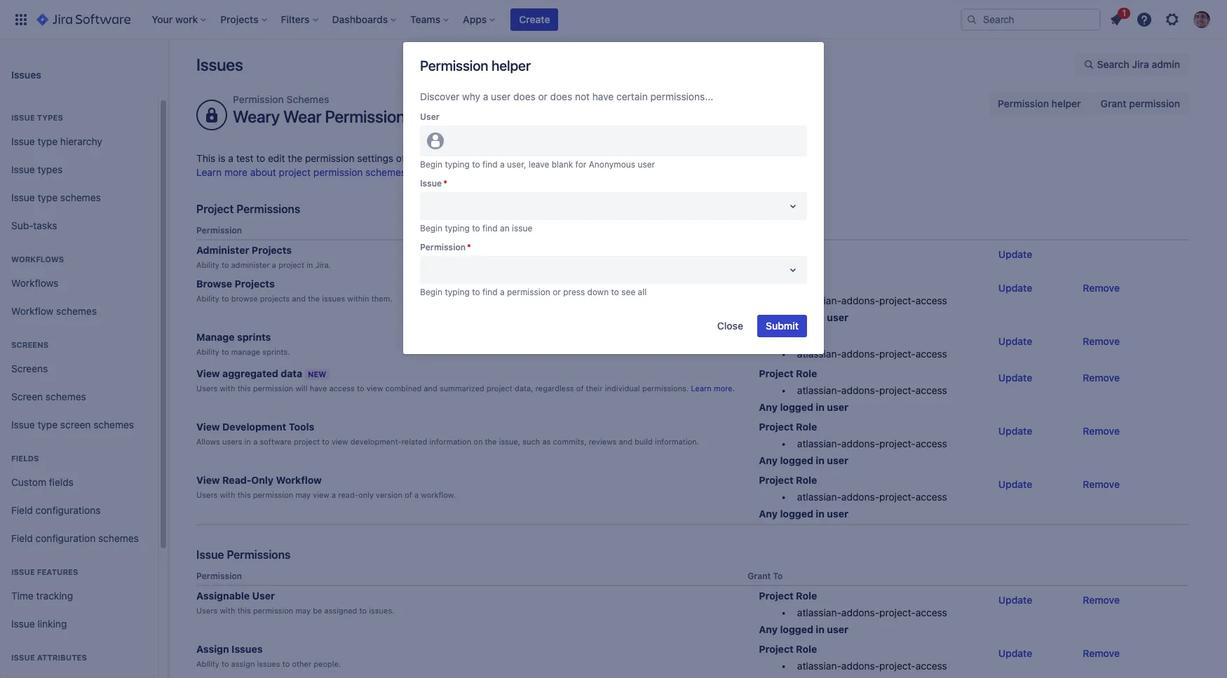 Task type: vqa. For each thing, say whether or not it's contained in the screenshot.
is
yes



Task type: describe. For each thing, give the bounding box(es) containing it.
to inside assignable user users with this permission may be assigned to issues.
[[359, 606, 367, 615]]

helper for permission helper button on the top of page
[[1052, 97, 1081, 109]]

find for issue
[[482, 223, 498, 233]]

to inside browse projects ability to browse projects and the issues within them.
[[222, 294, 229, 303]]

the inside view development tools allows users in a software project to view development-related information on the issue, such as commits, reviews and build information.
[[485, 437, 497, 446]]

view for read-
[[196, 474, 220, 486]]

atlassian- for assignable user
[[797, 607, 841, 619]]

begin for begin typing to find a user, leave blank for anonymous user
[[420, 159, 442, 170]]

permission schemes link
[[233, 93, 329, 107]]

to inside view aggregated data new users with this permission will have access to view combined and summarized project data, regardless of their individual permissions. learn more.
[[357, 384, 364, 393]]

development
[[222, 421, 286, 433]]

learn inside view aggregated data new users with this permission will have access to view combined and summarized project data, regardless of their individual permissions. learn more.
[[691, 384, 712, 393]]

fields
[[49, 476, 74, 488]]

view inside view aggregated data new users with this permission will have access to view combined and summarized project data, regardless of their individual permissions. learn more.
[[367, 384, 383, 393]]

in inside view development tools allows users in a software project to view development-related information on the issue, such as commits, reviews and build information.
[[244, 437, 251, 446]]

wear inside permission schemes weary wear permission scheme
[[283, 107, 322, 126]]

commits,
[[553, 437, 587, 446]]

user for view aggregated data
[[827, 401, 848, 413]]

browse projects ability to browse projects and the issues within them.
[[196, 278, 392, 303]]

4 update from the top
[[998, 372, 1032, 384]]

update for projects
[[998, 282, 1032, 294]]

configurations
[[36, 504, 101, 516]]

administer
[[231, 260, 270, 269]]

issue attributes
[[11, 653, 87, 662]]

and inside view development tools allows users in a software project to view development-related information on the issue, such as commits, reviews and build information.
[[619, 437, 632, 446]]

1 typing from the top
[[445, 159, 470, 170]]

to
[[773, 571, 783, 581]]

update for sprints
[[998, 335, 1032, 347]]

custom fields
[[11, 476, 74, 488]]

custom fields link
[[6, 468, 152, 496]]

information
[[429, 437, 471, 446]]

assign issues ability to assign issues to other people.
[[196, 643, 341, 668]]

type for screen
[[37, 418, 58, 430]]

will
[[295, 384, 307, 393]]

a inside view development tools allows users in a software project to view development-related information on the issue, such as commits, reviews and build information.
[[253, 437, 258, 446]]

view read-only workflow users with this permission may view a read-only version of a workflow.
[[196, 474, 456, 499]]

jira
[[1132, 58, 1149, 70]]

to inside manage sprints ability to manage sprints.
[[222, 347, 229, 356]]

sub-tasks
[[11, 219, 57, 231]]

search jira admin image
[[1083, 59, 1094, 70]]

field for field configurations
[[11, 504, 33, 516]]

project role atlassian-addons-project-access any logged in user for read-
[[759, 474, 947, 520]]

screen
[[60, 418, 91, 430]]

view inside view read-only workflow users with this permission may view a read-only version of a workflow.
[[313, 490, 329, 499]]

7 role from the top
[[796, 643, 817, 655]]

browse
[[196, 278, 232, 290]]

close
[[717, 320, 743, 332]]

4 update button from the top
[[990, 367, 1041, 389]]

down
[[587, 287, 609, 297]]

data
[[281, 368, 302, 379]]

project role atlassian-addons-project-access any logged in user for development
[[759, 421, 947, 466]]

version
[[376, 490, 403, 499]]

workflow.
[[421, 490, 456, 499]]

1 update button from the top
[[990, 243, 1041, 266]]

submit
[[766, 320, 799, 332]]

only
[[358, 490, 374, 499]]

only
[[251, 474, 274, 486]]

user,
[[507, 159, 526, 170]]

role for view development tools
[[796, 421, 817, 433]]

settings
[[357, 152, 393, 164]]

issue type screen schemes link
[[6, 411, 152, 439]]

leave
[[529, 159, 549, 170]]

assigned
[[324, 606, 357, 615]]

user inside assignable user users with this permission may be assigned to issues.
[[252, 590, 275, 602]]

any for user
[[759, 624, 778, 635]]

discover why a user does or does not have certain permissions...
[[420, 90, 713, 102]]

open image for begin typing to find an issue
[[785, 198, 801, 215]]

to inside administer projects ability to administer a project in jira.
[[222, 260, 229, 269]]

1 update from the top
[[998, 248, 1032, 260]]

update button for projects
[[990, 277, 1041, 300]]

types
[[37, 163, 63, 175]]

see
[[621, 287, 635, 297]]

all
[[638, 287, 647, 297]]

ability for browse projects
[[196, 294, 219, 303]]

linking
[[37, 617, 67, 629]]

logged for development
[[780, 454, 813, 466]]

manage sprints ability to manage sprints.
[[196, 331, 290, 356]]

reviews
[[589, 437, 617, 446]]

fields
[[11, 454, 39, 463]]

allows
[[196, 437, 220, 446]]

users inside assignable user users with this permission may be assigned to issues.
[[196, 606, 218, 615]]

view for development
[[196, 421, 220, 433]]

to left the an
[[472, 223, 480, 233]]

addons- for view read-only workflow
[[841, 491, 879, 503]]

search
[[1097, 58, 1129, 70]]

project- for view aggregated data
[[879, 384, 916, 396]]

permission inside dialog
[[507, 287, 550, 297]]

to left see
[[611, 287, 619, 297]]

role for assignable user
[[796, 590, 817, 602]]

users for aggregated
[[196, 384, 218, 393]]

project inside view aggregated data new users with this permission will have access to view combined and summarized project data, regardless of their individual permissions. learn more.
[[487, 384, 512, 393]]

begin typing to find an issue
[[420, 223, 532, 233]]

workflows link
[[6, 269, 152, 297]]

wear inside this is a test to edit the permission settings of the weary wear project learn more about project permission schemes.
[[456, 152, 480, 164]]

as
[[542, 437, 551, 446]]

an
[[500, 223, 510, 233]]

data,
[[515, 384, 533, 393]]

issues inside browse projects ability to browse projects and the issues within them.
[[322, 294, 345, 303]]

1 horizontal spatial or
[[553, 287, 561, 297]]

read-
[[338, 490, 358, 499]]

schemes right screen
[[93, 418, 134, 430]]

addons- for view aggregated data
[[841, 384, 879, 396]]

permission down settings
[[313, 166, 363, 178]]

grant for grant to
[[748, 571, 771, 581]]

project permissions
[[196, 203, 300, 215]]

schemes inside "issue types" 'group'
[[60, 191, 101, 203]]

permission inside view aggregated data new users with this permission will have access to view combined and summarized project data, regardless of their individual permissions. learn more.
[[253, 384, 293, 393]]

schemes inside workflows group
[[56, 305, 97, 317]]

may inside view read-only workflow users with this permission may view a read-only version of a workflow.
[[295, 490, 311, 499]]

screen
[[11, 390, 43, 402]]

workflow schemes
[[11, 305, 97, 317]]

remove for projects
[[1083, 282, 1120, 294]]

addons- for browse projects
[[841, 295, 879, 307]]

projects
[[260, 294, 290, 303]]

jira.
[[315, 260, 331, 269]]

2 does from the left
[[550, 90, 572, 102]]

any for development
[[759, 454, 778, 466]]

issue features group
[[6, 553, 152, 642]]

issue features
[[11, 567, 78, 576]]

issue types group
[[6, 98, 152, 244]]

manage
[[196, 331, 235, 343]]

remove button for issues
[[1074, 642, 1128, 665]]

addons- for assignable user
[[841, 607, 879, 619]]

typing for permission *
[[445, 287, 470, 297]]

grant to
[[748, 571, 783, 581]]

workflows for workflows group
[[11, 255, 64, 264]]

the up issue *
[[408, 152, 423, 164]]

7 project- from the top
[[879, 660, 916, 672]]

more
[[224, 166, 248, 178]]

certain
[[616, 90, 648, 102]]

people.
[[314, 659, 341, 668]]

workflow inside view read-only workflow users with this permission may view a read-only version of a workflow.
[[276, 474, 322, 486]]

permission inside button
[[1129, 97, 1180, 109]]

issue linking
[[11, 617, 67, 629]]

to inside view development tools allows users in a software project to view development-related information on the issue, such as commits, reviews and build information.
[[322, 437, 329, 446]]

of inside view read-only workflow users with this permission may view a read-only version of a workflow.
[[405, 490, 412, 499]]

time tracking
[[11, 589, 73, 601]]

issue type schemes link
[[6, 184, 152, 212]]

primary element
[[8, 0, 961, 39]]

admin permission schemes image
[[198, 101, 226, 129]]

administer
[[196, 244, 249, 256]]

project- for view read-only workflow
[[879, 491, 916, 503]]

issues.
[[369, 606, 394, 615]]

for
[[575, 159, 586, 170]]

atlassian- for view development tools
[[797, 438, 841, 450]]

begin for begin typing to find a permission or press down to see all
[[420, 287, 442, 297]]

create banner
[[0, 0, 1227, 39]]

field configurations link
[[6, 496, 152, 524]]

the up 'learn more about project permission schemes.' link
[[288, 152, 302, 164]]

workflows for "workflows" link
[[11, 277, 58, 289]]

with for aggregated
[[220, 384, 235, 393]]

other
[[292, 659, 311, 668]]

individual
[[605, 384, 640, 393]]

3 remove from the top
[[1083, 372, 1120, 384]]

any for read-
[[759, 508, 778, 520]]

find for user,
[[482, 159, 498, 170]]

grant for grant permission
[[1101, 97, 1127, 109]]

project role atlassian-addons-project-access for issues
[[759, 643, 947, 672]]

in for view read-only workflow
[[816, 508, 825, 520]]

to down begin typing to find an issue
[[472, 287, 480, 297]]

field configurations
[[11, 504, 101, 516]]

weary inside permission schemes weary wear permission scheme
[[233, 107, 280, 126]]

project role atlassian-addons-project-access any logged in user for projects
[[759, 278, 947, 323]]

3 remove button from the top
[[1074, 367, 1128, 389]]

create button
[[511, 8, 558, 31]]

admin
[[1152, 58, 1180, 70]]

fields group
[[6, 439, 152, 557]]

view development tools allows users in a software project to view development-related information on the issue, such as commits, reviews and build information.
[[196, 421, 699, 446]]

have inside permission helper dialog
[[592, 90, 614, 102]]

project down edit
[[279, 166, 311, 178]]

in inside administer projects ability to administer a project in jira.
[[307, 260, 313, 269]]

a left read-
[[332, 490, 336, 499]]

role for view read-only workflow
[[796, 474, 817, 486]]

issue types link
[[6, 156, 152, 184]]

project role atlassian-addons-project-access for sprints
[[759, 331, 947, 360]]

permission helper button
[[989, 93, 1089, 115]]

issue type schemes
[[11, 191, 101, 203]]

screens group
[[6, 325, 152, 443]]

update for development
[[998, 425, 1032, 437]]

tracking
[[36, 589, 73, 601]]

press
[[563, 287, 585, 297]]

screen schemes
[[11, 390, 86, 402]]

schemes
[[286, 93, 329, 105]]

manage
[[231, 347, 260, 356]]

in for assignable user
[[816, 624, 825, 635]]

issue for issue attributes
[[11, 653, 35, 662]]

in for view aggregated data
[[816, 401, 825, 413]]



Task type: locate. For each thing, give the bounding box(es) containing it.
5 remove from the top
[[1083, 478, 1120, 490]]

1 project role atlassian-addons-project-access any logged in user from the top
[[759, 278, 947, 323]]

any
[[759, 311, 778, 323], [759, 401, 778, 413], [759, 454, 778, 466], [759, 508, 778, 520], [759, 624, 778, 635]]

permission inside assignable user users with this permission may be assigned to issues.
[[253, 606, 293, 615]]

0 vertical spatial begin
[[420, 159, 442, 170]]

update for user
[[998, 594, 1032, 606]]

browse
[[231, 294, 258, 303]]

open image
[[785, 198, 801, 215], [785, 262, 801, 278]]

issue type screen schemes
[[11, 418, 134, 430]]

2 project- from the top
[[879, 348, 916, 360]]

0 horizontal spatial *
[[443, 178, 447, 189]]

project inside view development tools allows users in a software project to view development-related information on the issue, such as commits, reviews and build information.
[[294, 437, 320, 446]]

aggregated
[[222, 368, 278, 379]]

4 remove button from the top
[[1074, 420, 1128, 443]]

2 vertical spatial of
[[405, 490, 412, 499]]

assignable
[[196, 590, 250, 602]]

5 logged from the top
[[780, 624, 813, 635]]

why
[[462, 90, 480, 102]]

remove for development
[[1083, 425, 1120, 437]]

1 vertical spatial *
[[467, 242, 471, 252]]

0 vertical spatial this
[[237, 384, 251, 393]]

permission down admin on the top
[[1129, 97, 1180, 109]]

helper for permission helper dialog
[[491, 57, 531, 74]]

view inside view development tools allows users in a software project to view development-related information on the issue, such as commits, reviews and build information.
[[332, 437, 348, 446]]

user down discover
[[420, 111, 439, 122]]

issue for issue type hierarchy
[[11, 135, 35, 147]]

to down manage
[[222, 347, 229, 356]]

a right is
[[228, 152, 233, 164]]

find for permission
[[482, 287, 498, 297]]

5 remove button from the top
[[1074, 473, 1128, 496]]

* up begin typing to find an issue
[[443, 178, 447, 189]]

project role atlassian-addons-project-access any logged in user
[[759, 278, 947, 323], [759, 368, 947, 413], [759, 421, 947, 466], [759, 474, 947, 520], [759, 590, 947, 635]]

field up the 'issue features'
[[11, 532, 33, 544]]

helper inside button
[[1052, 97, 1081, 109]]

3 any from the top
[[759, 454, 778, 466]]

1 logged from the top
[[780, 311, 813, 323]]

remove button for sprints
[[1074, 330, 1128, 353]]

ability down browse
[[196, 294, 219, 303]]

have right not
[[592, 90, 614, 102]]

view left combined
[[367, 384, 383, 393]]

2 users from the top
[[196, 490, 218, 499]]

project inside administer projects ability to administer a project in jira.
[[278, 260, 304, 269]]

tools
[[289, 421, 314, 433]]

workflow down "workflows" link
[[11, 305, 54, 317]]

1 this from the top
[[237, 384, 251, 393]]

related
[[402, 437, 427, 446]]

user inside permission helper dialog
[[420, 111, 439, 122]]

submit button
[[757, 315, 807, 337]]

8 update button from the top
[[990, 642, 1041, 665]]

0 vertical spatial screens
[[11, 340, 49, 349]]

5 atlassian- from the top
[[797, 491, 841, 503]]

view inside view read-only workflow users with this permission may view a read-only version of a workflow.
[[196, 474, 220, 486]]

atlassian- for view read-only workflow
[[797, 491, 841, 503]]

begin typing to find a permission or press down to see all
[[420, 287, 647, 297]]

and right projects
[[292, 294, 306, 303]]

3 project role atlassian-addons-project-access any logged in user from the top
[[759, 421, 947, 466]]

0 vertical spatial and
[[292, 294, 306, 303]]

permissions.
[[642, 384, 689, 393]]

screens for screens link
[[11, 362, 48, 374]]

1 vertical spatial users
[[196, 490, 218, 499]]

or left not
[[538, 90, 548, 102]]

1 vertical spatial field
[[11, 532, 33, 544]]

0 horizontal spatial and
[[292, 294, 306, 303]]

2 horizontal spatial view
[[367, 384, 383, 393]]

projects inside administer projects ability to administer a project in jira.
[[252, 244, 292, 256]]

to down browse
[[222, 294, 229, 303]]

screens for screens group
[[11, 340, 49, 349]]

may left read-
[[295, 490, 311, 499]]

7 addons- from the top
[[841, 660, 879, 672]]

this inside view aggregated data new users with this permission will have access to view combined and summarized project data, regardless of their individual permissions. learn more.
[[237, 384, 251, 393]]

permission
[[1129, 97, 1180, 109], [305, 152, 354, 164], [313, 166, 363, 178], [507, 287, 550, 297], [253, 384, 293, 393], [253, 490, 293, 499], [253, 606, 293, 615]]

1 horizontal spatial grant
[[1101, 97, 1127, 109]]

project role atlassian-addons-project-access any logged in user for user
[[759, 590, 947, 635]]

weary
[[233, 107, 280, 126], [425, 152, 454, 164]]

workflows
[[11, 255, 64, 264], [11, 277, 58, 289]]

issue type hierarchy
[[11, 135, 102, 147]]

6 remove button from the top
[[1074, 589, 1128, 612]]

0 vertical spatial type
[[37, 135, 58, 147]]

0 vertical spatial user
[[420, 111, 439, 122]]

0 vertical spatial open image
[[785, 198, 801, 215]]

logged for read-
[[780, 508, 813, 520]]

1 does from the left
[[513, 90, 536, 102]]

custom
[[11, 476, 46, 488]]

3 addons- from the top
[[841, 384, 879, 396]]

1 vertical spatial find
[[482, 223, 498, 233]]

issue for issue linking
[[11, 617, 35, 629]]

logged
[[780, 311, 813, 323], [780, 401, 813, 413], [780, 454, 813, 466], [780, 508, 813, 520], [780, 624, 813, 635]]

have
[[592, 90, 614, 102], [310, 384, 327, 393]]

1 vertical spatial workflow
[[276, 474, 322, 486]]

0 vertical spatial may
[[295, 490, 311, 499]]

* for permission *
[[467, 242, 471, 252]]

typing up issue *
[[445, 159, 470, 170]]

1 horizontal spatial workflow
[[276, 474, 322, 486]]

screen schemes link
[[6, 383, 152, 411]]

0 horizontal spatial have
[[310, 384, 327, 393]]

users down 'assignable'
[[196, 606, 218, 615]]

grant inside grant permission button
[[1101, 97, 1127, 109]]

*
[[443, 178, 447, 189], [467, 242, 471, 252]]

discover
[[420, 90, 459, 102]]

user for browse projects
[[827, 311, 848, 323]]

0 horizontal spatial view
[[313, 490, 329, 499]]

3 update button from the top
[[990, 330, 1041, 353]]

project left 'leave'
[[482, 152, 514, 164]]

1 vertical spatial screens
[[11, 362, 48, 374]]

4 project role atlassian-addons-project-access any logged in user from the top
[[759, 474, 947, 520]]

2 addons- from the top
[[841, 348, 879, 360]]

issues right assign
[[257, 659, 280, 668]]

view inside view aggregated data new users with this permission will have access to view combined and summarized project data, regardless of their individual permissions. learn more.
[[196, 368, 220, 379]]

0 horizontal spatial helper
[[491, 57, 531, 74]]

sprints.
[[262, 347, 290, 356]]

3 logged from the top
[[780, 454, 813, 466]]

a left user,
[[500, 159, 505, 170]]

1 any from the top
[[759, 311, 778, 323]]

2 field from the top
[[11, 532, 33, 544]]

project down tools
[[294, 437, 320, 446]]

field down custom
[[11, 504, 33, 516]]

2 vertical spatial find
[[482, 287, 498, 297]]

1 vertical spatial weary
[[425, 152, 454, 164]]

this
[[196, 152, 215, 164]]

0 vertical spatial project role atlassian-addons-project-access
[[759, 331, 947, 360]]

users inside view read-only workflow users with this permission may view a read-only version of a workflow.
[[196, 490, 218, 499]]

grant down search
[[1101, 97, 1127, 109]]

projects up the administer
[[252, 244, 292, 256]]

open image for begin typing to find a permission or press down to see all
[[785, 262, 801, 278]]

be
[[313, 606, 322, 615]]

0 horizontal spatial does
[[513, 90, 536, 102]]

workflow inside workflow schemes link
[[11, 305, 54, 317]]

to left other
[[282, 659, 290, 668]]

3 type from the top
[[37, 418, 58, 430]]

user
[[420, 111, 439, 122], [252, 590, 275, 602]]

issue inside permission helper dialog
[[420, 178, 442, 189]]

1 horizontal spatial wear
[[456, 152, 480, 164]]

2 project role atlassian-addons-project-access from the top
[[759, 643, 947, 672]]

0 vertical spatial learn
[[196, 166, 222, 178]]

summarized
[[440, 384, 484, 393]]

permission down only
[[253, 490, 293, 499]]

7 remove button from the top
[[1074, 642, 1128, 665]]

weary inside this is a test to edit the permission settings of the weary wear project learn more about project permission schemes.
[[425, 152, 454, 164]]

workflows down sub-tasks
[[11, 255, 64, 264]]

or left press
[[553, 287, 561, 297]]

Search field
[[961, 8, 1101, 31]]

remove for user
[[1083, 594, 1120, 606]]

helper inside dialog
[[491, 57, 531, 74]]

projects for administer projects
[[252, 244, 292, 256]]

0 vertical spatial or
[[538, 90, 548, 102]]

issues inside assign issues ability to assign issues to other people.
[[257, 659, 280, 668]]

to left user,
[[472, 159, 480, 170]]

0 vertical spatial *
[[443, 178, 447, 189]]

5 any from the top
[[759, 624, 778, 635]]

user right 'assignable'
[[252, 590, 275, 602]]

search jira admin button
[[1075, 53, 1189, 76]]

1 vertical spatial permissions
[[227, 548, 291, 561]]

ability
[[196, 260, 219, 269], [196, 294, 219, 303], [196, 347, 219, 356], [196, 659, 219, 668]]

3 ability from the top
[[196, 347, 219, 356]]

1 vertical spatial this
[[237, 490, 251, 499]]

1 field from the top
[[11, 504, 33, 516]]

1 vertical spatial open image
[[785, 262, 801, 278]]

this down 'assignable'
[[237, 606, 251, 615]]

permission left press
[[507, 287, 550, 297]]

with inside view aggregated data new users with this permission will have access to view combined and summarized project data, regardless of their individual permissions. learn more.
[[220, 384, 235, 393]]

7 atlassian- from the top
[[797, 660, 841, 672]]

remove button for read-
[[1074, 473, 1128, 496]]

ability for assign issues
[[196, 659, 219, 668]]

sprints
[[237, 331, 271, 343]]

field for field configuration schemes
[[11, 532, 33, 544]]

blank
[[552, 159, 573, 170]]

a down the an
[[500, 287, 505, 297]]

role for browse projects
[[796, 278, 817, 290]]

2 vertical spatial begin
[[420, 287, 442, 297]]

2 vertical spatial view
[[313, 490, 329, 499]]

ability inside assign issues ability to assign issues to other people.
[[196, 659, 219, 668]]

with inside assignable user users with this permission may be assigned to issues.
[[220, 606, 235, 615]]

begin typing to find a user, leave blank for anonymous user
[[420, 159, 655, 170]]

ability down manage
[[196, 347, 219, 356]]

of
[[396, 152, 405, 164], [576, 384, 584, 393], [405, 490, 412, 499]]

ability up browse
[[196, 260, 219, 269]]

weary up test
[[233, 107, 280, 126]]

schemes inside 'fields' group
[[98, 532, 139, 544]]

in for view development tools
[[816, 454, 825, 466]]

a inside this is a test to edit the permission settings of the weary wear project learn more about project permission schemes.
[[228, 152, 233, 164]]

2 vertical spatial view
[[196, 474, 220, 486]]

2 vertical spatial this
[[237, 606, 251, 615]]

does right why
[[513, 90, 536, 102]]

1 horizontal spatial weary
[[425, 152, 454, 164]]

0 vertical spatial workflow
[[11, 305, 54, 317]]

search image
[[966, 14, 977, 25]]

any for projects
[[759, 311, 778, 323]]

screens
[[11, 340, 49, 349], [11, 362, 48, 374]]

0 horizontal spatial learn
[[196, 166, 222, 178]]

remove for sprints
[[1083, 335, 1120, 347]]

a left workflow.
[[414, 490, 419, 499]]

3 update from the top
[[998, 335, 1032, 347]]

6 remove from the top
[[1083, 594, 1120, 606]]

users down allows
[[196, 490, 218, 499]]

ability for administer projects
[[196, 260, 219, 269]]

issues up issue types
[[11, 68, 41, 80]]

issues inside assign issues ability to assign issues to other people.
[[232, 643, 263, 655]]

2 role from the top
[[796, 331, 817, 343]]

1 vertical spatial begin
[[420, 223, 442, 233]]

1
[[1122, 7, 1126, 18]]

project left data,
[[487, 384, 512, 393]]

tasks
[[33, 219, 57, 231]]

0 vertical spatial workflows
[[11, 255, 64, 264]]

permission down the data
[[253, 384, 293, 393]]

and left the build
[[619, 437, 632, 446]]

1 horizontal spatial and
[[424, 384, 437, 393]]

issue linking link
[[6, 610, 152, 638]]

issue for issue types
[[11, 163, 35, 175]]

8 update from the top
[[998, 647, 1032, 659]]

begin for begin typing to find an issue
[[420, 223, 442, 233]]

addons- for view development tools
[[841, 438, 879, 450]]

view left read-
[[313, 490, 329, 499]]

of right 'version'
[[405, 490, 412, 499]]

edit
[[268, 152, 285, 164]]

remove button
[[1074, 277, 1128, 300], [1074, 330, 1128, 353], [1074, 367, 1128, 389], [1074, 420, 1128, 443], [1074, 473, 1128, 496], [1074, 589, 1128, 612], [1074, 642, 1128, 665]]

2 this from the top
[[237, 490, 251, 499]]

2 vertical spatial and
[[619, 437, 632, 446]]

3 with from the top
[[220, 606, 235, 615]]

search jira admin
[[1097, 58, 1180, 70]]

0 vertical spatial have
[[592, 90, 614, 102]]

0 vertical spatial permissions
[[236, 203, 300, 215]]

user for view read-only workflow
[[827, 508, 848, 520]]

within
[[347, 294, 369, 303]]

0 vertical spatial view
[[196, 368, 220, 379]]

remove for issues
[[1083, 647, 1120, 659]]

permissions down "about"
[[236, 203, 300, 215]]

3 typing from the top
[[445, 287, 470, 297]]

permissions for issue permissions
[[227, 548, 291, 561]]

remove button for development
[[1074, 420, 1128, 443]]

0 vertical spatial helper
[[491, 57, 531, 74]]

update button for issues
[[990, 642, 1041, 665]]

on
[[473, 437, 483, 446]]

jira software image
[[36, 11, 131, 28], [36, 11, 131, 28]]

projects for browse projects
[[235, 278, 275, 290]]

learn inside this is a test to edit the permission settings of the weary wear project learn more about project permission schemes.
[[196, 166, 222, 178]]

a down development
[[253, 437, 258, 446]]

issue for issue permissions
[[196, 548, 224, 561]]

1 vertical spatial of
[[576, 384, 584, 393]]

ability inside manage sprints ability to manage sprints.
[[196, 347, 219, 356]]

0 vertical spatial permission helper
[[420, 57, 531, 74]]

1 type from the top
[[37, 135, 58, 147]]

with down read-
[[220, 490, 235, 499]]

1 open image from the top
[[785, 198, 801, 215]]

sub-
[[11, 219, 33, 231]]

them.
[[371, 294, 392, 303]]

issue for issue type schemes
[[11, 191, 35, 203]]

close button
[[709, 315, 752, 337]]

users for read-
[[196, 490, 218, 499]]

field configuration schemes
[[11, 532, 139, 544]]

1 horizontal spatial *
[[467, 242, 471, 252]]

issues up 'admin permission schemes' icon
[[196, 55, 243, 74]]

1 atlassian- from the top
[[797, 295, 841, 307]]

permission inside button
[[998, 97, 1049, 109]]

6 atlassian- from the top
[[797, 607, 841, 619]]

this for aggregated
[[237, 384, 251, 393]]

1 addons- from the top
[[841, 295, 879, 307]]

2 typing from the top
[[445, 223, 470, 233]]

0 vertical spatial field
[[11, 504, 33, 516]]

1 vertical spatial typing
[[445, 223, 470, 233]]

hierarchy
[[60, 135, 102, 147]]

6 update from the top
[[998, 478, 1032, 490]]

remove for read-
[[1083, 478, 1120, 490]]

permission inside view read-only workflow users with this permission may view a read-only version of a workflow.
[[253, 490, 293, 499]]

view aggregated data new users with this permission will have access to view combined and summarized project data, regardless of their individual permissions. learn more.
[[196, 368, 735, 393]]

permission up 'learn more about project permission schemes.' link
[[305, 152, 354, 164]]

atlassian- for view aggregated data
[[797, 384, 841, 396]]

this for read-
[[237, 490, 251, 499]]

issue for issue type screen schemes
[[11, 418, 35, 430]]

project role atlassian-addons-project-access
[[759, 331, 947, 360], [759, 643, 947, 672]]

issue for issue types
[[11, 113, 35, 122]]

type for schemes
[[37, 191, 58, 203]]

2 update button from the top
[[990, 277, 1041, 300]]

update button for read-
[[990, 473, 1041, 496]]

5 update button from the top
[[990, 420, 1041, 443]]

0 vertical spatial of
[[396, 152, 405, 164]]

0 vertical spatial find
[[482, 159, 498, 170]]

typing for issue *
[[445, 223, 470, 233]]

0 vertical spatial view
[[367, 384, 383, 393]]

atlassian- for browse projects
[[797, 295, 841, 307]]

1 vertical spatial workflows
[[11, 277, 58, 289]]

ability inside administer projects ability to administer a project in jira.
[[196, 260, 219, 269]]

in for browse projects
[[816, 311, 825, 323]]

1 vertical spatial permission helper
[[998, 97, 1081, 109]]

update button
[[990, 243, 1041, 266], [990, 277, 1041, 300], [990, 330, 1041, 353], [990, 367, 1041, 389], [990, 420, 1041, 443], [990, 473, 1041, 496], [990, 589, 1041, 612], [990, 642, 1041, 665]]

4 ability from the top
[[196, 659, 219, 668]]

to down the administer
[[222, 260, 229, 269]]

5 project role atlassian-addons-project-access any logged in user from the top
[[759, 590, 947, 635]]

permission helper dialog
[[403, 42, 824, 354]]

1 vertical spatial wear
[[456, 152, 480, 164]]

7 update from the top
[[998, 594, 1032, 606]]

2 type from the top
[[37, 191, 58, 203]]

workflow right only
[[276, 474, 322, 486]]

2 vertical spatial type
[[37, 418, 58, 430]]

this inside view read-only workflow users with this permission may view a read-only version of a workflow.
[[237, 490, 251, 499]]

1 view from the top
[[196, 368, 220, 379]]

issue type hierarchy link
[[6, 128, 152, 156]]

1 horizontal spatial view
[[332, 437, 348, 446]]

0 vertical spatial projects
[[252, 244, 292, 256]]

find left user,
[[482, 159, 498, 170]]

configuration
[[36, 532, 96, 544]]

issue
[[11, 113, 35, 122], [11, 135, 35, 147], [11, 163, 35, 175], [420, 178, 442, 189], [11, 191, 35, 203], [11, 418, 35, 430], [196, 548, 224, 561], [11, 567, 35, 576], [11, 617, 35, 629], [11, 653, 35, 662]]

1 remove button from the top
[[1074, 277, 1128, 300]]

and right combined
[[424, 384, 437, 393]]

1 project- from the top
[[879, 295, 916, 307]]

with inside view read-only workflow users with this permission may view a read-only version of a workflow.
[[220, 490, 235, 499]]

anonymous
[[589, 159, 635, 170]]

1 horizontal spatial does
[[550, 90, 572, 102]]

1 users from the top
[[196, 384, 218, 393]]

0 horizontal spatial wear
[[283, 107, 322, 126]]

1 vertical spatial have
[[310, 384, 327, 393]]

screens up screen
[[11, 362, 48, 374]]

schemes down issue types link
[[60, 191, 101, 203]]

view for aggregated
[[196, 368, 220, 379]]

permission helper for permission helper dialog
[[420, 57, 531, 74]]

combined
[[385, 384, 422, 393]]

0 horizontal spatial permission helper
[[420, 57, 531, 74]]

logged for projects
[[780, 311, 813, 323]]

ability down assign
[[196, 659, 219, 668]]

wear down schemes
[[283, 107, 322, 126]]

0 horizontal spatial weary
[[233, 107, 280, 126]]

1 may from the top
[[295, 490, 311, 499]]

2 open image from the top
[[785, 262, 801, 278]]

4 logged from the top
[[780, 508, 813, 520]]

field
[[11, 504, 33, 516], [11, 532, 33, 544]]

to inside this is a test to edit the permission settings of the weary wear project learn more about project permission schemes.
[[256, 152, 265, 164]]

a
[[483, 90, 488, 102], [228, 152, 233, 164], [500, 159, 505, 170], [272, 260, 276, 269], [500, 287, 505, 297], [253, 437, 258, 446], [332, 490, 336, 499], [414, 490, 419, 499]]

with for read-
[[220, 490, 235, 499]]

access inside view aggregated data new users with this permission will have access to view combined and summarized project data, regardless of their individual permissions. learn more.
[[329, 384, 355, 393]]

3 role from the top
[[796, 368, 817, 379]]

the right on
[[485, 437, 497, 446]]

role for view aggregated data
[[796, 368, 817, 379]]

screens link
[[6, 355, 152, 383]]

remove button for projects
[[1074, 277, 1128, 300]]

3 project- from the top
[[879, 384, 916, 396]]

find left the an
[[482, 223, 498, 233]]

issue types
[[11, 113, 63, 122]]

and
[[292, 294, 306, 303], [424, 384, 437, 393], [619, 437, 632, 446]]

1 project role atlassian-addons-project-access from the top
[[759, 331, 947, 360]]

6 update button from the top
[[990, 473, 1041, 496]]

ability for manage sprints
[[196, 347, 219, 356]]

0 horizontal spatial workflow
[[11, 305, 54, 317]]

2 workflows from the top
[[11, 277, 58, 289]]

the inside browse projects ability to browse projects and the issues within them.
[[308, 294, 320, 303]]

a inside administer projects ability to administer a project in jira.
[[272, 260, 276, 269]]

2 atlassian- from the top
[[797, 348, 841, 360]]

0 vertical spatial issues
[[322, 294, 345, 303]]

view
[[367, 384, 383, 393], [332, 437, 348, 446], [313, 490, 329, 499]]

0 vertical spatial with
[[220, 384, 235, 393]]

3 find from the top
[[482, 287, 498, 297]]

4 role from the top
[[796, 421, 817, 433]]

2 may from the top
[[295, 606, 311, 615]]

may inside assignable user users with this permission may be assigned to issues.
[[295, 606, 311, 615]]

users
[[196, 384, 218, 393], [196, 490, 218, 499], [196, 606, 218, 615]]

logged for user
[[780, 624, 813, 635]]

1 vertical spatial project role atlassian-addons-project-access
[[759, 643, 947, 672]]

0 vertical spatial weary
[[233, 107, 280, 126]]

2 project role atlassian-addons-project-access any logged in user from the top
[[759, 368, 947, 413]]

find down begin typing to find an issue
[[482, 287, 498, 297]]

0 vertical spatial typing
[[445, 159, 470, 170]]

1 horizontal spatial have
[[592, 90, 614, 102]]

workflows up workflow schemes
[[11, 277, 58, 289]]

update button for sprints
[[990, 330, 1041, 353]]

5 project- from the top
[[879, 491, 916, 503]]

view left development-
[[332, 437, 348, 446]]

of left their
[[576, 384, 584, 393]]

2 horizontal spatial and
[[619, 437, 632, 446]]

1 vertical spatial grant
[[748, 571, 771, 581]]

issue for issue *
[[420, 178, 442, 189]]

3 atlassian- from the top
[[797, 384, 841, 396]]

schemes up issue type screen schemes
[[46, 390, 86, 402]]

4 remove from the top
[[1083, 425, 1120, 437]]

0 vertical spatial grant
[[1101, 97, 1127, 109]]

typing down permission *
[[445, 287, 470, 297]]

project up browse projects ability to browse projects and the issues within them.
[[278, 260, 304, 269]]

2 screens from the top
[[11, 362, 48, 374]]

issue for issue features
[[11, 567, 35, 576]]

wear
[[283, 107, 322, 126], [456, 152, 480, 164]]

project- for assignable user
[[879, 607, 916, 619]]

and inside browse projects ability to browse projects and the issues within them.
[[292, 294, 306, 303]]

field configuration schemes link
[[6, 524, 152, 553]]

permission helper for permission helper button on the top of page
[[998, 97, 1081, 109]]

grant permission button
[[1092, 93, 1189, 115]]

projects up browse on the top
[[235, 278, 275, 290]]

1 role from the top
[[796, 278, 817, 290]]

begin up issue *
[[420, 159, 442, 170]]

3 users from the top
[[196, 606, 218, 615]]

development-
[[350, 437, 402, 446]]

update for read-
[[998, 478, 1032, 490]]

permission helper inside button
[[998, 97, 1081, 109]]

5 role from the top
[[796, 474, 817, 486]]

2 find from the top
[[482, 223, 498, 233]]

users inside view aggregated data new users with this permission will have access to view combined and summarized project data, regardless of their individual permissions. learn more.
[[196, 384, 218, 393]]

to left combined
[[357, 384, 364, 393]]

weary up issue *
[[425, 152, 454, 164]]

issues up assign
[[232, 643, 263, 655]]

a right why
[[483, 90, 488, 102]]

6 addons- from the top
[[841, 607, 879, 619]]

remove button for user
[[1074, 589, 1128, 612]]

does left not
[[550, 90, 572, 102]]

1 vertical spatial type
[[37, 191, 58, 203]]

read-
[[222, 474, 251, 486]]

2 vertical spatial with
[[220, 606, 235, 615]]

1 horizontal spatial helper
[[1052, 97, 1081, 109]]

4 atlassian- from the top
[[797, 438, 841, 450]]

projects inside browse projects ability to browse projects and the issues within them.
[[235, 278, 275, 290]]

have down new
[[310, 384, 327, 393]]

1 vertical spatial may
[[295, 606, 311, 615]]

typing up permission *
[[445, 223, 470, 233]]

2 any from the top
[[759, 401, 778, 413]]

1 with from the top
[[220, 384, 235, 393]]

0 horizontal spatial grant
[[748, 571, 771, 581]]

0 vertical spatial users
[[196, 384, 218, 393]]

1 vertical spatial user
[[252, 590, 275, 602]]

1 vertical spatial issues
[[257, 659, 280, 668]]

permission helper inside dialog
[[420, 57, 531, 74]]

1 vertical spatial helper
[[1052, 97, 1081, 109]]

and inside view aggregated data new users with this permission will have access to view combined and summarized project data, regardless of their individual permissions. learn more.
[[424, 384, 437, 393]]

learn left more.
[[691, 384, 712, 393]]

1 vertical spatial or
[[553, 287, 561, 297]]

3 this from the top
[[237, 606, 251, 615]]

1 horizontal spatial learn
[[691, 384, 712, 393]]

screens down workflow schemes
[[11, 340, 49, 349]]

2 view from the top
[[196, 421, 220, 433]]

wear left user,
[[456, 152, 480, 164]]

2 begin from the top
[[420, 223, 442, 233]]

update button for development
[[990, 420, 1041, 443]]

1 horizontal spatial permission helper
[[998, 97, 1081, 109]]

2 with from the top
[[220, 490, 235, 499]]

type left screen
[[37, 418, 58, 430]]

1 vertical spatial view
[[196, 421, 220, 433]]

begin up permission *
[[420, 223, 442, 233]]

issue attributes group
[[6, 638, 152, 678]]

ability inside browse projects ability to browse projects and the issues within them.
[[196, 294, 219, 303]]

6 role from the top
[[796, 590, 817, 602]]

the
[[288, 152, 302, 164], [408, 152, 423, 164], [308, 294, 320, 303], [485, 437, 497, 446]]

5 update from the top
[[998, 425, 1032, 437]]

typing
[[445, 159, 470, 170], [445, 223, 470, 233], [445, 287, 470, 297]]

type inside screens group
[[37, 418, 58, 430]]

of inside this is a test to edit the permission settings of the weary wear project learn more about project permission schemes.
[[396, 152, 405, 164]]

of inside view aggregated data new users with this permission will have access to view combined and summarized project data, regardless of their individual permissions. learn more.
[[576, 384, 584, 393]]

* for issue *
[[443, 178, 447, 189]]

scheme
[[409, 107, 469, 126]]

view inside view development tools allows users in a software project to view development-related information on the issue, such as commits, reviews and build information.
[[196, 421, 220, 433]]

schemes down field configurations link on the left bottom of the page
[[98, 532, 139, 544]]

update button for user
[[990, 589, 1041, 612]]

view left read-
[[196, 474, 220, 486]]

1 find from the top
[[482, 159, 498, 170]]

1 vertical spatial projects
[[235, 278, 275, 290]]

issue *
[[420, 178, 447, 189]]

have inside view aggregated data new users with this permission will have access to view combined and summarized project data, regardless of their individual permissions. learn more.
[[310, 384, 327, 393]]

7 update button from the top
[[990, 589, 1041, 612]]

1 vertical spatial learn
[[691, 384, 712, 393]]

project-
[[879, 295, 916, 307], [879, 348, 916, 360], [879, 384, 916, 396], [879, 438, 916, 450], [879, 491, 916, 503], [879, 607, 916, 619], [879, 660, 916, 672]]

schemes down "workflows" link
[[56, 305, 97, 317]]

2 remove button from the top
[[1074, 330, 1128, 353]]

type up tasks
[[37, 191, 58, 203]]

of up schemes.
[[396, 152, 405, 164]]

to up "about"
[[256, 152, 265, 164]]

* down begin typing to find an issue
[[467, 242, 471, 252]]

2 vertical spatial users
[[196, 606, 218, 615]]

workflows group
[[6, 240, 152, 330]]

may left be
[[295, 606, 311, 615]]

1 vertical spatial view
[[332, 437, 348, 446]]

this inside assignable user users with this permission may be assigned to issues.
[[237, 606, 251, 615]]

0 horizontal spatial user
[[252, 590, 275, 602]]

2 remove from the top
[[1083, 335, 1120, 347]]

user for assignable user
[[827, 624, 848, 635]]

1 vertical spatial with
[[220, 490, 235, 499]]

view up allows
[[196, 421, 220, 433]]

not
[[575, 90, 590, 102]]

issue inside screens group
[[11, 418, 35, 430]]

type for hierarchy
[[37, 135, 58, 147]]

2 logged from the top
[[780, 401, 813, 413]]

to left assign
[[222, 659, 229, 668]]

0 horizontal spatial issues
[[257, 659, 280, 668]]

4 addons- from the top
[[841, 438, 879, 450]]

project- for browse projects
[[879, 295, 916, 307]]

project- for view development tools
[[879, 438, 916, 450]]

sub-tasks link
[[6, 212, 152, 240]]

this down read-
[[237, 490, 251, 499]]

0 horizontal spatial or
[[538, 90, 548, 102]]

this down aggregated
[[237, 384, 251, 393]]



